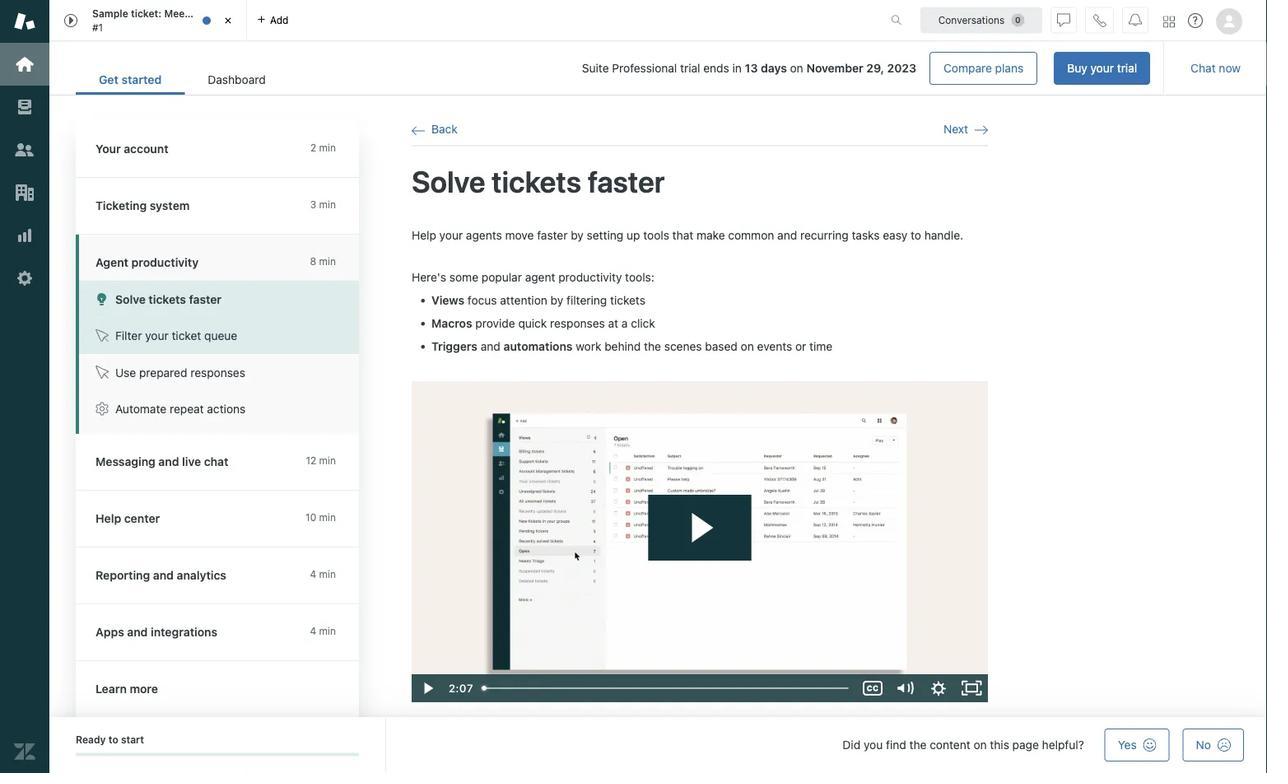 Task type: locate. For each thing, give the bounding box(es) containing it.
productivity up filtering
[[559, 271, 622, 284]]

1 horizontal spatial your
[[440, 228, 463, 242]]

1 vertical spatial productivity
[[559, 271, 622, 284]]

a
[[622, 317, 628, 330]]

2 4 from the top
[[310, 626, 316, 637]]

productivity right agent
[[131, 256, 199, 269]]

0 vertical spatial the
[[191, 8, 207, 19]]

your right buy
[[1091, 61, 1114, 75]]

1 vertical spatial ticket
[[172, 329, 201, 343]]

on right days
[[790, 61, 804, 75]]

filter your ticket queue button
[[79, 318, 359, 354]]

1 horizontal spatial ticket
[[210, 8, 237, 19]]

0 vertical spatial help
[[412, 228, 436, 242]]

0 vertical spatial on
[[790, 61, 804, 75]]

and left live
[[159, 455, 179, 469]]

days
[[761, 61, 787, 75]]

1 vertical spatial responses
[[190, 366, 245, 379]]

2 vertical spatial on
[[974, 738, 987, 752]]

0 vertical spatial productivity
[[131, 256, 199, 269]]

content-title region
[[412, 163, 988, 201]]

1 horizontal spatial help
[[412, 228, 436, 242]]

queue
[[204, 329, 237, 343]]

the for did you find the content on this page helpful?
[[910, 738, 927, 752]]

min
[[319, 142, 336, 154], [319, 199, 336, 210], [319, 256, 336, 267], [319, 455, 336, 467], [319, 512, 336, 523], [319, 569, 336, 580], [319, 626, 336, 637]]

buy your trial button
[[1054, 52, 1151, 85]]

0 horizontal spatial help
[[96, 512, 121, 526]]

here's some popular agent productivity tools:
[[412, 271, 655, 284]]

region
[[412, 227, 988, 702]]

filtering
[[567, 293, 607, 307]]

4 min inside reporting and analytics heading
[[310, 569, 336, 580]]

your for help
[[440, 228, 463, 242]]

by up macros provide quick responses at a click
[[551, 293, 564, 307]]

4 inside reporting and analytics heading
[[310, 569, 316, 580]]

1 vertical spatial by
[[551, 293, 564, 307]]

solve tickets faster up the filter your ticket queue
[[115, 292, 222, 306]]

faster up the filter your ticket queue button
[[189, 292, 222, 306]]

4 min
[[310, 569, 336, 580], [310, 626, 336, 637]]

get started image
[[14, 54, 35, 75]]

2 trial from the left
[[680, 61, 701, 75]]

and
[[778, 228, 797, 242], [481, 340, 501, 353], [159, 455, 179, 469], [153, 569, 174, 582], [127, 626, 148, 639]]

6 min from the top
[[319, 569, 336, 580]]

0 vertical spatial to
[[911, 228, 922, 242]]

1 vertical spatial help
[[96, 512, 121, 526]]

3 min from the top
[[319, 256, 336, 267]]

on right based
[[741, 340, 754, 353]]

or
[[796, 340, 807, 353]]

1 horizontal spatial responses
[[550, 317, 605, 330]]

1 vertical spatial the
[[644, 340, 661, 353]]

min for reporting and analytics
[[319, 569, 336, 580]]

1 4 from the top
[[310, 569, 316, 580]]

your account heading
[[76, 121, 376, 178]]

learn more heading
[[76, 661, 376, 718]]

section
[[302, 52, 1151, 85]]

1 horizontal spatial solve
[[412, 164, 486, 199]]

0 vertical spatial responses
[[550, 317, 605, 330]]

this
[[990, 738, 1010, 752]]

here's
[[412, 271, 447, 284]]

trial down 'notifications' image
[[1118, 61, 1138, 75]]

help up here's
[[412, 228, 436, 242]]

1 horizontal spatial on
[[790, 61, 804, 75]]

4 min for integrations
[[310, 626, 336, 637]]

1 vertical spatial 4 min
[[310, 626, 336, 637]]

1 vertical spatial faster
[[537, 228, 568, 242]]

faster right move on the left
[[537, 228, 568, 242]]

min inside ticketing system heading
[[319, 199, 336, 210]]

2 vertical spatial faster
[[189, 292, 222, 306]]

1 vertical spatial solve
[[115, 292, 146, 306]]

min inside messaging and live chat heading
[[319, 455, 336, 467]]

0 vertical spatial your
[[1091, 61, 1114, 75]]

solve tickets faster up move on the left
[[412, 164, 665, 199]]

trial left the ends
[[680, 61, 701, 75]]

solve tickets faster
[[412, 164, 665, 199], [115, 292, 222, 306]]

0 horizontal spatial on
[[741, 340, 754, 353]]

2 horizontal spatial the
[[910, 738, 927, 752]]

to right easy
[[911, 228, 922, 242]]

recurring
[[801, 228, 849, 242]]

solve down back at the top of the page
[[412, 164, 486, 199]]

reporting image
[[14, 225, 35, 246]]

views focus attention by filtering tickets
[[432, 293, 646, 307]]

apps
[[96, 626, 124, 639]]

min for agent productivity
[[319, 256, 336, 267]]

did you find the content on this page helpful?
[[843, 738, 1085, 752]]

the down click
[[644, 340, 661, 353]]

and inside heading
[[153, 569, 174, 582]]

help inside heading
[[96, 512, 121, 526]]

0 horizontal spatial solve tickets faster
[[115, 292, 222, 306]]

integrations
[[151, 626, 218, 639]]

did
[[843, 738, 861, 752]]

4 min from the top
[[319, 455, 336, 467]]

triggers and automations work behind the scenes based on events or time
[[432, 340, 833, 353]]

trial inside button
[[1118, 61, 1138, 75]]

to left start
[[108, 734, 118, 746]]

29,
[[867, 61, 885, 75]]

2 vertical spatial your
[[145, 329, 169, 343]]

your for filter
[[145, 329, 169, 343]]

reporting and analytics heading
[[76, 548, 376, 605]]

3
[[310, 199, 316, 210]]

quick
[[518, 317, 547, 330]]

macros
[[432, 317, 472, 330]]

center
[[124, 512, 160, 526]]

footer
[[49, 717, 1268, 773]]

0 vertical spatial ticket
[[210, 8, 237, 19]]

tickets up move on the left
[[492, 164, 582, 199]]

0 horizontal spatial the
[[191, 8, 207, 19]]

automate
[[115, 402, 167, 416]]

help inside region
[[412, 228, 436, 242]]

zendesk support image
[[14, 11, 35, 32]]

1 min from the top
[[319, 142, 336, 154]]

min inside your account heading
[[319, 142, 336, 154]]

min inside apps and integrations heading
[[319, 626, 336, 637]]

2 4 min from the top
[[310, 626, 336, 637]]

faster up up
[[588, 164, 665, 199]]

trial for your
[[1118, 61, 1138, 75]]

agent
[[96, 256, 128, 269]]

productivity inside region
[[559, 271, 622, 284]]

and right apps on the bottom left of the page
[[127, 626, 148, 639]]

organizations image
[[14, 182, 35, 203]]

repeat
[[170, 402, 204, 416]]

responses up automate repeat actions button
[[190, 366, 245, 379]]

chat now button
[[1178, 52, 1254, 85]]

tickets up the filter your ticket queue
[[149, 292, 186, 306]]

by left setting
[[571, 228, 584, 242]]

by
[[571, 228, 584, 242], [551, 293, 564, 307]]

1 vertical spatial 4
[[310, 626, 316, 637]]

0 horizontal spatial ticket
[[172, 329, 201, 343]]

actions
[[207, 402, 246, 416]]

2 horizontal spatial tickets
[[610, 293, 646, 307]]

1 horizontal spatial tickets
[[492, 164, 582, 199]]

0 horizontal spatial responses
[[190, 366, 245, 379]]

help
[[412, 228, 436, 242], [96, 512, 121, 526]]

1 vertical spatial to
[[108, 734, 118, 746]]

buy your trial
[[1068, 61, 1138, 75]]

4 inside apps and integrations heading
[[310, 626, 316, 637]]

conversations
[[939, 14, 1005, 26]]

views
[[432, 293, 465, 307]]

ticketing system heading
[[76, 178, 376, 235]]

and for apps and integrations
[[127, 626, 148, 639]]

your right filter
[[145, 329, 169, 343]]

yes button
[[1105, 729, 1170, 762]]

1 4 min from the top
[[310, 569, 336, 580]]

0 horizontal spatial productivity
[[131, 256, 199, 269]]

2
[[311, 142, 316, 154]]

ticket left queue
[[172, 329, 201, 343]]

on
[[790, 61, 804, 75], [741, 340, 754, 353], [974, 738, 987, 752]]

account
[[124, 142, 169, 156]]

solve
[[412, 164, 486, 199], [115, 292, 146, 306]]

1 vertical spatial your
[[440, 228, 463, 242]]

help left center
[[96, 512, 121, 526]]

tabs tab list
[[49, 0, 874, 41]]

the inside sample ticket: meet the ticket #1
[[191, 8, 207, 19]]

2 horizontal spatial your
[[1091, 61, 1114, 75]]

messaging
[[96, 455, 156, 469]]

agent productivity heading
[[76, 235, 376, 281]]

0 horizontal spatial tickets
[[149, 292, 186, 306]]

compare plans button
[[930, 52, 1038, 85]]

tickets up a
[[610, 293, 646, 307]]

messaging and live chat heading
[[76, 434, 376, 491]]

solve up filter
[[115, 292, 146, 306]]

4 min inside apps and integrations heading
[[310, 626, 336, 637]]

min for ticketing system
[[319, 199, 336, 210]]

1 horizontal spatial productivity
[[559, 271, 622, 284]]

ticket right meet
[[210, 8, 237, 19]]

1 horizontal spatial solve tickets faster
[[412, 164, 665, 199]]

live
[[182, 455, 201, 469]]

and down provide in the top left of the page
[[481, 340, 501, 353]]

the right meet
[[191, 8, 207, 19]]

1 horizontal spatial faster
[[537, 228, 568, 242]]

min inside agent productivity heading
[[319, 256, 336, 267]]

messaging and live chat
[[96, 455, 229, 469]]

dashboard tab
[[185, 64, 289, 95]]

notifications image
[[1129, 14, 1142, 27]]

tickets inside content-title region
[[492, 164, 582, 199]]

2 vertical spatial the
[[910, 738, 927, 752]]

help your agents move faster by setting up tools that make common and recurring tasks easy to handle.
[[412, 228, 964, 242]]

the for sample ticket: meet the ticket #1
[[191, 8, 207, 19]]

based
[[705, 340, 738, 353]]

faster
[[588, 164, 665, 199], [537, 228, 568, 242], [189, 292, 222, 306]]

2 horizontal spatial faster
[[588, 164, 665, 199]]

ready to start
[[76, 734, 144, 746]]

footer containing did you find the content on this page helpful?
[[49, 717, 1268, 773]]

learn more
[[96, 682, 158, 696]]

2 min
[[311, 142, 336, 154]]

on left 'this' at the right of page
[[974, 738, 987, 752]]

0 horizontal spatial solve
[[115, 292, 146, 306]]

2 min from the top
[[319, 199, 336, 210]]

and left the analytics
[[153, 569, 174, 582]]

start
[[121, 734, 144, 746]]

tab list containing get started
[[76, 64, 289, 95]]

2 horizontal spatial on
[[974, 738, 987, 752]]

the
[[191, 8, 207, 19], [644, 340, 661, 353], [910, 738, 927, 752]]

no
[[1197, 738, 1212, 752]]

compare plans
[[944, 61, 1024, 75]]

apps and integrations heading
[[76, 605, 376, 661]]

responses down filtering
[[550, 317, 605, 330]]

help center heading
[[76, 491, 376, 548]]

tab
[[49, 0, 247, 41]]

7 min from the top
[[319, 626, 336, 637]]

focus
[[468, 293, 497, 307]]

your left agents
[[440, 228, 463, 242]]

10
[[306, 512, 316, 523]]

sample
[[92, 8, 128, 19]]

filter
[[115, 329, 142, 343]]

agent
[[525, 271, 556, 284]]

0 vertical spatial 4 min
[[310, 569, 336, 580]]

min inside help center heading
[[319, 512, 336, 523]]

1 trial from the left
[[1118, 61, 1138, 75]]

your inside "section"
[[1091, 61, 1114, 75]]

progress-bar progress bar
[[76, 753, 359, 756]]

1 vertical spatial on
[[741, 340, 754, 353]]

popular
[[482, 271, 522, 284]]

setting
[[587, 228, 624, 242]]

responses
[[550, 317, 605, 330], [190, 366, 245, 379]]

0 horizontal spatial trial
[[680, 61, 701, 75]]

1 horizontal spatial trial
[[1118, 61, 1138, 75]]

min inside reporting and analytics heading
[[319, 569, 336, 580]]

the right find
[[910, 738, 927, 752]]

3 min
[[310, 199, 336, 210]]

solve inside button
[[115, 292, 146, 306]]

8
[[310, 256, 316, 267]]

content
[[930, 738, 971, 752]]

compare
[[944, 61, 992, 75]]

ticket inside button
[[172, 329, 201, 343]]

0 vertical spatial faster
[[588, 164, 665, 199]]

0 vertical spatial solve tickets faster
[[412, 164, 665, 199]]

get help image
[[1189, 13, 1203, 28]]

5 min from the top
[[319, 512, 336, 523]]

0 horizontal spatial faster
[[189, 292, 222, 306]]

get
[[99, 73, 119, 87]]

behind
[[605, 340, 641, 353]]

0 horizontal spatial your
[[145, 329, 169, 343]]

started
[[121, 73, 162, 87]]

0 vertical spatial by
[[571, 228, 584, 242]]

tab list
[[76, 64, 289, 95]]

0 vertical spatial 4
[[310, 569, 316, 580]]

meet
[[164, 8, 189, 19]]

conversations button
[[921, 7, 1043, 33]]

chat
[[1191, 61, 1216, 75]]

video thumbnail image
[[412, 381, 988, 702], [412, 381, 988, 702]]

help for help your agents move faster by setting up tools that make common and recurring tasks easy to handle.
[[412, 228, 436, 242]]

main element
[[0, 0, 49, 773]]

0 vertical spatial solve
[[412, 164, 486, 199]]

1 vertical spatial solve tickets faster
[[115, 292, 222, 306]]



Task type: describe. For each thing, give the bounding box(es) containing it.
macros provide quick responses at a click
[[432, 317, 655, 330]]

and for triggers and automations work behind the scenes based on events or time
[[481, 340, 501, 353]]

solve inside content-title region
[[412, 164, 486, 199]]

handle.
[[925, 228, 964, 242]]

no button
[[1183, 729, 1245, 762]]

automate repeat actions
[[115, 402, 246, 416]]

use prepared responses
[[115, 366, 245, 379]]

10 min
[[306, 512, 336, 523]]

filter your ticket queue
[[115, 329, 237, 343]]

faster inside content-title region
[[588, 164, 665, 199]]

0 horizontal spatial to
[[108, 734, 118, 746]]

solve tickets faster inside content-title region
[[412, 164, 665, 199]]

section containing compare plans
[[302, 52, 1151, 85]]

region containing help your agents move faster by setting up tools that make common and recurring tasks easy to handle.
[[412, 227, 988, 702]]

views image
[[14, 96, 35, 118]]

agents
[[466, 228, 502, 242]]

tab containing sample ticket: meet the ticket
[[49, 0, 247, 41]]

automate repeat actions button
[[79, 391, 359, 427]]

more
[[130, 682, 158, 696]]

that
[[673, 228, 694, 242]]

zendesk products image
[[1164, 16, 1175, 28]]

#1
[[92, 21, 103, 33]]

up
[[627, 228, 640, 242]]

and right the common in the right of the page
[[778, 228, 797, 242]]

tickets inside button
[[149, 292, 186, 306]]

12
[[306, 455, 316, 467]]

ready
[[76, 734, 106, 746]]

apps and integrations
[[96, 626, 218, 639]]

add
[[270, 14, 289, 26]]

common
[[728, 228, 775, 242]]

tasks
[[852, 228, 880, 242]]

and for reporting and analytics
[[153, 569, 174, 582]]

your
[[96, 142, 121, 156]]

attention
[[500, 293, 548, 307]]

1 horizontal spatial to
[[911, 228, 922, 242]]

responses inside region
[[550, 317, 605, 330]]

learn more button
[[76, 661, 356, 717]]

ticket inside sample ticket: meet the ticket #1
[[210, 8, 237, 19]]

responses inside button
[[190, 366, 245, 379]]

4 for apps and integrations
[[310, 626, 316, 637]]

12 min
[[306, 455, 336, 467]]

ends
[[704, 61, 730, 75]]

0 horizontal spatial by
[[551, 293, 564, 307]]

and for messaging and live chat
[[159, 455, 179, 469]]

min for messaging and live chat
[[319, 455, 336, 467]]

tools
[[644, 228, 670, 242]]

your for buy
[[1091, 61, 1114, 75]]

move
[[505, 228, 534, 242]]

productivity inside heading
[[131, 256, 199, 269]]

trial for professional
[[680, 61, 701, 75]]

zendesk image
[[14, 741, 35, 763]]

click
[[631, 317, 655, 330]]

agent productivity
[[96, 256, 199, 269]]

november
[[807, 61, 864, 75]]

triggers
[[432, 340, 478, 353]]

your account
[[96, 142, 169, 156]]

on inside "section"
[[790, 61, 804, 75]]

November 29, 2023 text field
[[807, 61, 917, 75]]

8 min
[[310, 256, 336, 267]]

help center
[[96, 512, 160, 526]]

yes
[[1118, 738, 1137, 752]]

professional
[[612, 61, 677, 75]]

solve tickets faster inside button
[[115, 292, 222, 306]]

4 min for analytics
[[310, 569, 336, 580]]

dashboard
[[208, 73, 266, 87]]

analytics
[[177, 569, 227, 582]]

scenes
[[665, 340, 702, 353]]

min for your account
[[319, 142, 336, 154]]

ticketing system
[[96, 199, 190, 213]]

plans
[[996, 61, 1024, 75]]

customers image
[[14, 139, 35, 161]]

solve tickets faster button
[[79, 281, 359, 318]]

easy
[[883, 228, 908, 242]]

button displays agent's chat status as invisible. image
[[1058, 14, 1071, 27]]

prepared
[[139, 366, 187, 379]]

video element
[[412, 381, 988, 702]]

helpful?
[[1043, 738, 1085, 752]]

help for help center
[[96, 512, 121, 526]]

automations
[[504, 340, 573, 353]]

next
[[944, 122, 969, 136]]

ticket:
[[131, 8, 162, 19]]

13
[[745, 61, 758, 75]]

in
[[733, 61, 742, 75]]

1 horizontal spatial the
[[644, 340, 661, 353]]

work
[[576, 340, 602, 353]]

faster inside button
[[189, 292, 222, 306]]

at
[[608, 317, 619, 330]]

suite
[[582, 61, 609, 75]]

back
[[432, 122, 458, 136]]

sample ticket: meet the ticket #1
[[92, 8, 237, 33]]

admin image
[[14, 268, 35, 289]]

provide
[[476, 317, 515, 330]]

time
[[810, 340, 833, 353]]

buy
[[1068, 61, 1088, 75]]

make
[[697, 228, 725, 242]]

system
[[150, 199, 190, 213]]

1 horizontal spatial by
[[571, 228, 584, 242]]

next button
[[944, 122, 988, 137]]

close image
[[220, 12, 236, 29]]

reporting and analytics
[[96, 569, 227, 582]]

min for apps and integrations
[[319, 626, 336, 637]]

learn
[[96, 682, 127, 696]]

add button
[[247, 0, 299, 40]]

suite professional trial ends in 13 days on november 29, 2023
[[582, 61, 917, 75]]

min for help center
[[319, 512, 336, 523]]

4 for reporting and analytics
[[310, 569, 316, 580]]



Task type: vqa. For each thing, say whether or not it's contained in the screenshot.
Customer
no



